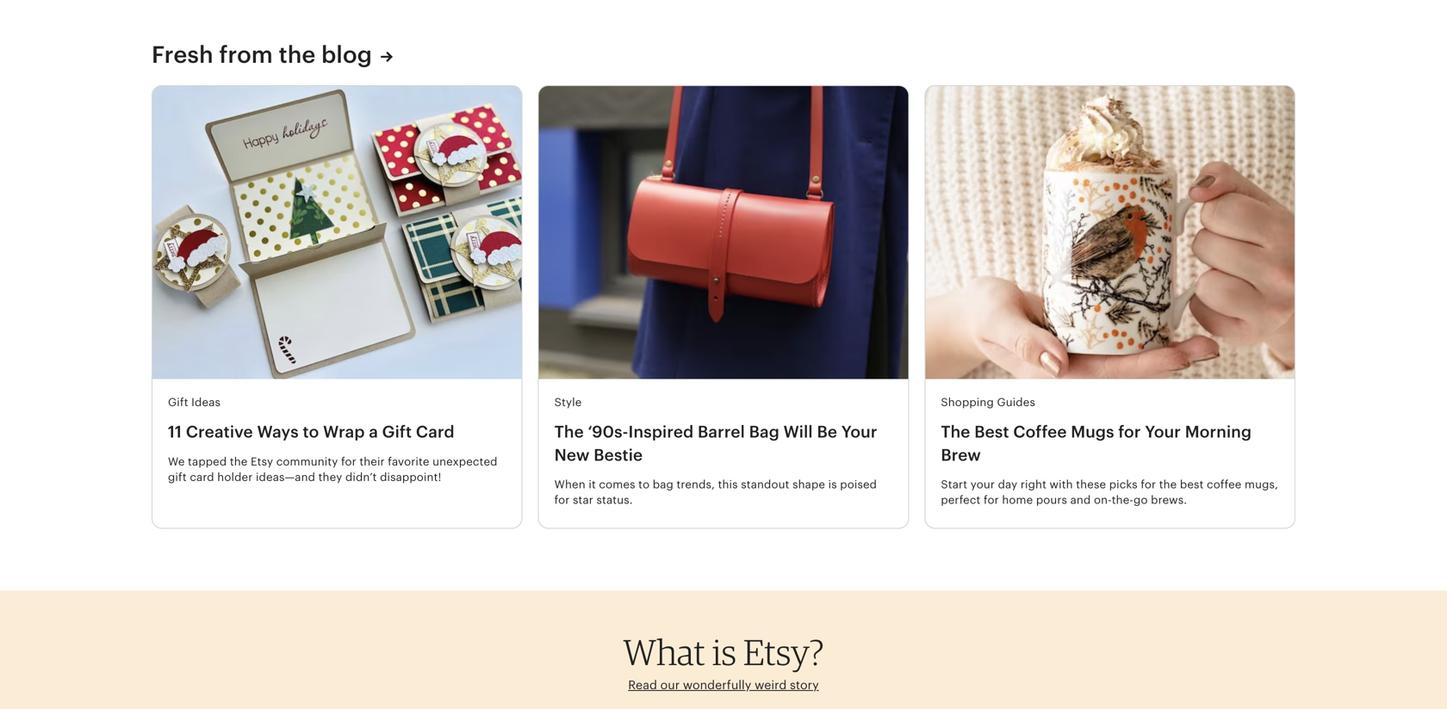 Task type: describe. For each thing, give the bounding box(es) containing it.
they
[[318, 471, 342, 484]]

wonderfully
[[683, 679, 751, 693]]

the for tapped
[[230, 456, 248, 468]]

trends,
[[677, 478, 715, 491]]

it
[[589, 478, 596, 491]]

style
[[554, 396, 582, 409]]

with
[[1050, 478, 1073, 491]]

fresh
[[152, 41, 213, 68]]

gift ideas
[[168, 396, 221, 409]]

the-
[[1112, 494, 1134, 507]]

ideas
[[191, 396, 221, 409]]

pours
[[1036, 494, 1067, 507]]

fresh from the blog link
[[152, 40, 393, 70]]

mugs,
[[1245, 478, 1278, 491]]

shopping guides
[[941, 396, 1035, 409]]

card
[[190, 471, 214, 484]]

ways
[[257, 423, 299, 442]]

new
[[554, 446, 590, 465]]

for down your
[[984, 494, 999, 507]]

star
[[573, 494, 593, 507]]

best
[[974, 423, 1009, 442]]

start
[[941, 478, 967, 491]]

be
[[817, 423, 837, 442]]

creative
[[186, 423, 253, 442]]

to for wrap
[[303, 423, 319, 442]]

mugs
[[1071, 423, 1114, 442]]

holder
[[217, 471, 253, 484]]

bag
[[653, 478, 674, 491]]

fresh from the blog
[[152, 41, 372, 68]]

story
[[790, 679, 819, 693]]

for inside when it comes to bag trends, this standout shape is poised for star status.
[[554, 494, 570, 507]]

community
[[276, 456, 338, 468]]

blog
[[321, 41, 372, 68]]

the best coffee mugs for your morning brew
[[941, 423, 1252, 465]]

home
[[1002, 494, 1033, 507]]

brew
[[941, 446, 981, 465]]

what
[[623, 631, 705, 674]]

your
[[971, 478, 995, 491]]

picks
[[1109, 478, 1138, 491]]

morning
[[1185, 423, 1252, 442]]

1 vertical spatial gift
[[382, 423, 412, 442]]

when it comes to bag trends, this standout shape is poised for star status.
[[554, 478, 877, 507]]

barrel
[[698, 423, 745, 442]]

perfect
[[941, 494, 981, 507]]

11 creative ways to wrap a gift card
[[168, 423, 455, 442]]

we
[[168, 456, 185, 468]]

etsy
[[251, 456, 273, 468]]

right
[[1021, 478, 1047, 491]]

guides
[[997, 396, 1035, 409]]



Task type: vqa. For each thing, say whether or not it's contained in the screenshot.


Task type: locate. For each thing, give the bounding box(es) containing it.
to left bag
[[638, 478, 650, 491]]

the inside we tapped the etsy community for their favorite unexpected gift card holder ideas—and they didn't disappoint!
[[230, 456, 248, 468]]

1 vertical spatial is
[[712, 631, 736, 674]]

0 vertical spatial gift
[[168, 396, 188, 409]]

the for the '90s-inspired barrel bag will be your new bestie
[[554, 423, 584, 442]]

didn't
[[345, 471, 377, 484]]

'90s-
[[588, 423, 628, 442]]

tapped
[[188, 456, 227, 468]]

what is etsy? read our wonderfully weird story
[[623, 631, 824, 693]]

2 vertical spatial the
[[1159, 478, 1177, 491]]

1 horizontal spatial the
[[279, 41, 316, 68]]

the inside fresh from the blog link
[[279, 41, 316, 68]]

0 horizontal spatial is
[[712, 631, 736, 674]]

2 your from the left
[[1145, 423, 1181, 442]]

the inside start your day right with these picks for the best coffee mugs, perfect for home pours and on-the-go brews.
[[1159, 478, 1177, 491]]

ideas—and
[[256, 471, 315, 484]]

0 vertical spatial the
[[279, 41, 316, 68]]

for inside the best coffee mugs for your morning brew
[[1118, 423, 1141, 442]]

coffee
[[1207, 478, 1242, 491]]

we tapped the etsy community for their favorite unexpected gift card holder ideas—and they didn't disappoint!
[[168, 456, 498, 484]]

to
[[303, 423, 319, 442], [638, 478, 650, 491]]

for right mugs
[[1118, 423, 1141, 442]]

your right the be
[[841, 423, 877, 442]]

your inside the '90s-inspired barrel bag will be your new bestie
[[841, 423, 877, 442]]

is inside when it comes to bag trends, this standout shape is poised for star status.
[[828, 478, 837, 491]]

read
[[628, 679, 657, 693]]

from
[[219, 41, 273, 68]]

the for the best coffee mugs for your morning brew
[[941, 423, 970, 442]]

is
[[828, 478, 837, 491], [712, 631, 736, 674]]

inspired
[[628, 423, 694, 442]]

to up community
[[303, 423, 319, 442]]

bestie
[[594, 446, 643, 465]]

0 vertical spatial is
[[828, 478, 837, 491]]

gift
[[168, 471, 187, 484]]

is up read our wonderfully weird story link
[[712, 631, 736, 674]]

the up new
[[554, 423, 584, 442]]

our
[[660, 679, 680, 693]]

standout
[[741, 478, 789, 491]]

your
[[841, 423, 877, 442], [1145, 423, 1181, 442]]

for inside we tapped the etsy community for their favorite unexpected gift card holder ideas—and they didn't disappoint!
[[341, 456, 356, 468]]

and
[[1070, 494, 1091, 507]]

the
[[279, 41, 316, 68], [230, 456, 248, 468], [1159, 478, 1177, 491]]

0 horizontal spatial gift
[[168, 396, 188, 409]]

will
[[784, 423, 813, 442]]

1 horizontal spatial your
[[1145, 423, 1181, 442]]

on-
[[1094, 494, 1112, 507]]

etsy?
[[743, 631, 824, 674]]

1 horizontal spatial gift
[[382, 423, 412, 442]]

gift right a
[[382, 423, 412, 442]]

0 horizontal spatial the
[[230, 456, 248, 468]]

to inside when it comes to bag trends, this standout shape is poised for star status.
[[638, 478, 650, 491]]

the up brew
[[941, 423, 970, 442]]

coffee
[[1013, 423, 1067, 442]]

go
[[1134, 494, 1148, 507]]

2 horizontal spatial the
[[1159, 478, 1177, 491]]

1 horizontal spatial is
[[828, 478, 837, 491]]

comes
[[599, 478, 635, 491]]

bag
[[749, 423, 780, 442]]

for
[[1118, 423, 1141, 442], [341, 456, 356, 468], [1141, 478, 1156, 491], [554, 494, 570, 507], [984, 494, 999, 507]]

when
[[554, 478, 586, 491]]

for up didn't
[[341, 456, 356, 468]]

favorite
[[388, 456, 429, 468]]

1 horizontal spatial the
[[941, 423, 970, 442]]

the inside the best coffee mugs for your morning brew
[[941, 423, 970, 442]]

is right the "shape"
[[828, 478, 837, 491]]

card
[[416, 423, 455, 442]]

shape
[[793, 478, 825, 491]]

poised
[[840, 478, 877, 491]]

1 the from the left
[[554, 423, 584, 442]]

the up brews.
[[1159, 478, 1177, 491]]

the '90s-inspired barrel bag will be your new bestie
[[554, 423, 877, 465]]

wrap
[[323, 423, 365, 442]]

0 horizontal spatial the
[[554, 423, 584, 442]]

1 your from the left
[[841, 423, 877, 442]]

0 horizontal spatial to
[[303, 423, 319, 442]]

1 vertical spatial the
[[230, 456, 248, 468]]

for up go
[[1141, 478, 1156, 491]]

1 horizontal spatial to
[[638, 478, 650, 491]]

day
[[998, 478, 1018, 491]]

the inside the '90s-inspired barrel bag will be your new bestie
[[554, 423, 584, 442]]

disappoint!
[[380, 471, 441, 484]]

read our wonderfully weird story link
[[628, 679, 819, 693]]

your inside the best coffee mugs for your morning brew
[[1145, 423, 1181, 442]]

0 horizontal spatial your
[[841, 423, 877, 442]]

status.
[[597, 494, 633, 507]]

unexpected
[[433, 456, 498, 468]]

for down when
[[554, 494, 570, 507]]

2 the from the left
[[941, 423, 970, 442]]

gift
[[168, 396, 188, 409], [382, 423, 412, 442]]

the left blog
[[279, 41, 316, 68]]

these
[[1076, 478, 1106, 491]]

this
[[718, 478, 738, 491]]

the up holder
[[230, 456, 248, 468]]

11
[[168, 423, 182, 442]]

start your day right with these picks for the best coffee mugs, perfect for home pours and on-the-go brews.
[[941, 478, 1278, 507]]

the for from
[[279, 41, 316, 68]]

is inside what is etsy? read our wonderfully weird story
[[712, 631, 736, 674]]

1 vertical spatial to
[[638, 478, 650, 491]]

your left 'morning'
[[1145, 423, 1181, 442]]

their
[[359, 456, 385, 468]]

the
[[554, 423, 584, 442], [941, 423, 970, 442]]

best
[[1180, 478, 1204, 491]]

brews.
[[1151, 494, 1187, 507]]

a
[[369, 423, 378, 442]]

shopping
[[941, 396, 994, 409]]

weird
[[755, 679, 787, 693]]

0 vertical spatial to
[[303, 423, 319, 442]]

gift left ideas
[[168, 396, 188, 409]]

to for bag
[[638, 478, 650, 491]]



